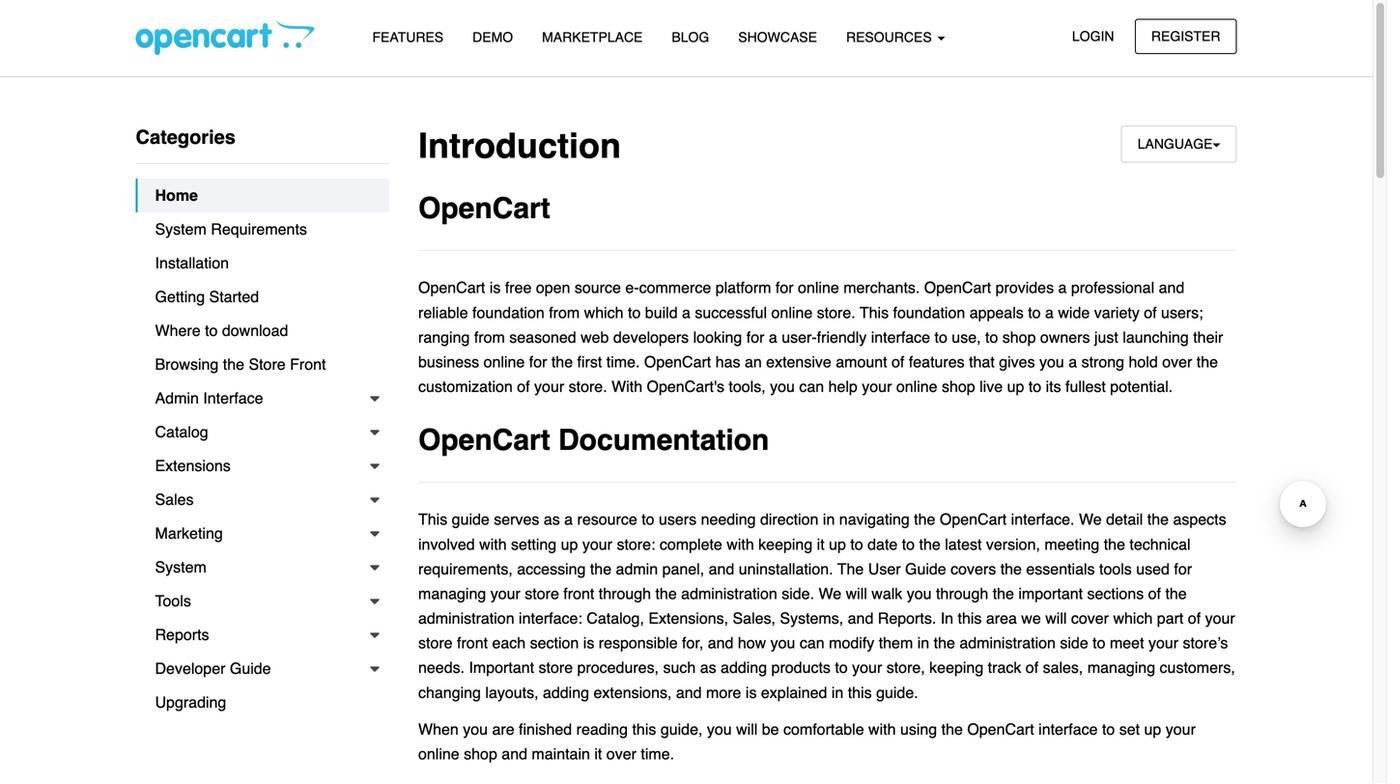 Task type: describe. For each thing, give the bounding box(es) containing it.
your down seasoned
[[534, 378, 564, 396]]

of up launching
[[1144, 304, 1157, 322]]

explained
[[761, 684, 827, 702]]

the up 'tools'
[[1104, 535, 1126, 553]]

responsible
[[599, 634, 678, 652]]

system for system
[[155, 558, 207, 576]]

opencart inside when you are finished reading this guide, you will be comfortable with using the opencart interface to set up your online shop and maintain it over time.
[[967, 721, 1034, 739]]

layouts,
[[485, 684, 539, 702]]

a inside this guide serves as a resource to users needing direction in navigating the opencart interface. we detail the aspects involved with setting up your store: complete with keeping it up to date to the latest version, meeting the technical requirements, accessing the admin panel, and uninstallation. the user guide covers the essentials tools used for managing your store front through the administration side. we will walk you through the important sections of the administration interface: catalog, extensions, sales, systems, and reports. in this area we will cover which part of your store front each section is responsible for, and how you can modify them in the administration side to meet your store's needs. important store procedures, such as adding products to your store, keeping track of sales, managing customers, changing layouts, adding extensions, and more is explained in this guide.
[[564, 511, 573, 529]]

and right for,
[[708, 634, 734, 652]]

help
[[829, 378, 858, 396]]

systems,
[[780, 610, 844, 628]]

0 vertical spatial will
[[846, 585, 867, 603]]

you down more
[[707, 721, 732, 739]]

modify
[[829, 634, 875, 652]]

1 vertical spatial in
[[918, 634, 930, 652]]

your up store's
[[1205, 610, 1235, 628]]

store,
[[887, 659, 925, 677]]

sales
[[155, 491, 194, 509]]

uninstallation.
[[739, 560, 833, 578]]

to down provides
[[1028, 304, 1041, 322]]

and down the such
[[676, 684, 702, 702]]

0 horizontal spatial administration
[[418, 610, 515, 628]]

extensive
[[766, 353, 832, 371]]

catalog,
[[587, 610, 644, 628]]

provides
[[996, 279, 1054, 297]]

extensions,
[[649, 610, 729, 628]]

the left admin
[[590, 560, 612, 578]]

0 vertical spatial store.
[[817, 304, 856, 322]]

developers
[[613, 328, 689, 346]]

the down version,
[[1001, 560, 1022, 578]]

with
[[612, 378, 643, 396]]

0 vertical spatial shop
[[1003, 328, 1036, 346]]

their
[[1193, 328, 1223, 346]]

1 vertical spatial is
[[583, 634, 594, 652]]

0 horizontal spatial with
[[479, 535, 507, 553]]

store:
[[617, 535, 655, 553]]

1 vertical spatial as
[[700, 659, 717, 677]]

to down e-
[[628, 304, 641, 322]]

front
[[290, 356, 326, 373]]

extensions,
[[594, 684, 672, 702]]

to right date
[[902, 535, 915, 553]]

over inside "opencart is free open source e-commerce platform for online merchants. opencart provides a professional and reliable foundation from which to build a successful online store. this foundation appeals to a wide variety of users; ranging from seasoned web developers looking for a user-friendly interface to use, to shop owners just launching their business online for the first time. opencart has an extensive amount of features that gives you a strong hold over the customization of your store. with opencart's tools, you can help your online shop live up to its fullest potential."
[[1162, 353, 1193, 371]]

an
[[745, 353, 762, 371]]

the up technical
[[1148, 511, 1169, 529]]

1 vertical spatial store
[[418, 634, 453, 652]]

can inside this guide serves as a resource to users needing direction in navigating the opencart interface. we detail the aspects involved with setting up your store: complete with keeping it up to date to the latest version, meeting the technical requirements, accessing the admin panel, and uninstallation. the user guide covers the essentials tools used for managing your store front through the administration side. we will walk you through the important sections of the administration interface: catalog, extensions, sales, systems, and reports. in this area we will cover which part of your store front each section is responsible for, and how you can modify them in the administration side to meet your store's needs. important store procedures, such as adding products to your store, keeping track of sales, managing customers, changing layouts, adding extensions, and more is explained in this guide.
[[800, 634, 825, 652]]

1 vertical spatial this
[[848, 684, 872, 702]]

track
[[988, 659, 1022, 677]]

a left wide
[[1045, 304, 1054, 322]]

complete
[[660, 535, 723, 553]]

and inside "opencart is free open source e-commerce platform for online merchants. opencart provides a professional and reliable foundation from which to build a successful online store. this foundation appeals to a wide variety of users; ranging from seasoned web developers looking for a user-friendly interface to use, to shop owners just launching their business online for the first time. opencart has an extensive amount of features that gives you a strong hold over the customization of your store. with opencart's tools, you can help your online shop live up to its fullest potential."
[[1159, 279, 1185, 297]]

marketing
[[155, 525, 223, 542]]

1 horizontal spatial administration
[[681, 585, 778, 603]]

you left are
[[463, 721, 488, 739]]

build
[[645, 304, 678, 322]]

0 vertical spatial adding
[[721, 659, 767, 677]]

latest
[[945, 535, 982, 553]]

guide.
[[876, 684, 918, 702]]

shop inside when you are finished reading this guide, you will be comfortable with using the opencart interface to set up your online shop and maintain it over time.
[[464, 745, 497, 763]]

1 horizontal spatial shop
[[942, 378, 976, 396]]

upgrading link
[[136, 686, 389, 720]]

opencart up opencart's
[[644, 353, 711, 371]]

home
[[155, 186, 198, 204]]

the
[[838, 560, 864, 578]]

important
[[469, 659, 534, 677]]

variety
[[1094, 304, 1140, 322]]

tools
[[1099, 560, 1132, 578]]

merchants.
[[844, 279, 920, 297]]

and up modify
[[848, 610, 874, 628]]

installation
[[155, 254, 229, 272]]

serves
[[494, 511, 539, 529]]

your down amount
[[862, 378, 892, 396]]

a left 'user-'
[[769, 328, 778, 346]]

store
[[249, 356, 286, 373]]

developer guide link
[[136, 652, 389, 686]]

0 vertical spatial we
[[1079, 511, 1102, 529]]

login link
[[1056, 19, 1131, 54]]

reports
[[155, 626, 209, 644]]

reports.
[[878, 610, 936, 628]]

2 vertical spatial in
[[832, 684, 844, 702]]

you up its
[[1040, 353, 1065, 371]]

to inside when you are finished reading this guide, you will be comfortable with using the opencart interface to set up your online shop and maintain it over time.
[[1102, 721, 1115, 739]]

of right amount
[[892, 353, 905, 371]]

more
[[706, 684, 741, 702]]

0 horizontal spatial front
[[457, 634, 488, 652]]

comfortable
[[784, 721, 864, 739]]

hold
[[1129, 353, 1158, 371]]

date
[[868, 535, 898, 553]]

getting
[[155, 288, 205, 306]]

technical
[[1130, 535, 1191, 553]]

the left first
[[552, 353, 573, 371]]

requirements
[[211, 220, 307, 238]]

1 through from the left
[[599, 585, 651, 603]]

this inside this guide serves as a resource to users needing direction in navigating the opencart interface. we detail the aspects involved with setting up your store: complete with keeping it up to date to the latest version, meeting the technical requirements, accessing the admin panel, and uninstallation. the user guide covers the essentials tools used for managing your store front through the administration side. we will walk you through the important sections of the administration interface: catalog, extensions, sales, systems, and reports. in this area we will cover which part of your store front each section is responsible for, and how you can modify them in the administration side to meet your store's needs. important store procedures, such as adding products to your store, keeping track of sales, managing customers, changing layouts, adding extensions, and more is explained in this guide.
[[418, 511, 448, 529]]

to up 'the'
[[851, 535, 863, 553]]

for right platform
[[776, 279, 794, 297]]

business
[[418, 353, 479, 371]]

a up wide
[[1058, 279, 1067, 297]]

this inside when you are finished reading this guide, you will be comfortable with using the opencart interface to set up your online shop and maintain it over time.
[[632, 721, 656, 739]]

language
[[1138, 136, 1213, 152]]

for down seasoned
[[529, 353, 547, 371]]

1 vertical spatial from
[[474, 328, 505, 346]]

the up part on the bottom of page
[[1166, 585, 1187, 603]]

up up 'the'
[[829, 535, 846, 553]]

reading
[[576, 721, 628, 739]]

we
[[1022, 610, 1041, 628]]

the up area
[[993, 585, 1014, 603]]

1 horizontal spatial with
[[727, 535, 754, 553]]

meeting
[[1045, 535, 1100, 553]]

developer guide
[[155, 660, 271, 678]]

interface.
[[1011, 511, 1075, 529]]

direction
[[760, 511, 819, 529]]

for inside this guide serves as a resource to users needing direction in navigating the opencart interface. we detail the aspects involved with setting up your store: complete with keeping it up to date to the latest version, meeting the technical requirements, accessing the admin panel, and uninstallation. the user guide covers the essentials tools used for managing your store front through the administration side. we will walk you through the important sections of the administration interface: catalog, extensions, sales, systems, and reports. in this area we will cover which part of your store front each section is responsible for, and how you can modify them in the administration side to meet your store's needs. important store procedures, such as adding products to your store, keeping track of sales, managing customers, changing layouts, adding extensions, and more is explained in this guide.
[[1174, 560, 1192, 578]]

your down requirements,
[[491, 585, 521, 603]]

guide,
[[661, 721, 703, 739]]

features link
[[358, 20, 458, 54]]

language button
[[1121, 126, 1237, 163]]

0 vertical spatial in
[[823, 511, 835, 529]]

of right part on the bottom of page
[[1188, 610, 1201, 628]]

your down modify
[[852, 659, 882, 677]]

upgrading
[[155, 694, 226, 712]]

marketing link
[[136, 517, 389, 551]]

started
[[209, 288, 259, 306]]

e-
[[625, 279, 639, 297]]

free
[[505, 279, 532, 297]]

you up reports.
[[907, 585, 932, 603]]

time. inside "opencart is free open source e-commerce platform for online merchants. opencart provides a professional and reliable foundation from which to build a successful online store. this foundation appeals to a wide variety of users; ranging from seasoned web developers looking for a user-friendly interface to use, to shop owners just launching their business online for the first time. opencart has an extensive amount of features that gives you a strong hold over the customization of your store. with opencart's tools, you can help your online shop live up to its fullest potential."
[[607, 353, 640, 371]]

a right build
[[682, 304, 691, 322]]

of down seasoned
[[517, 378, 530, 396]]

fullest
[[1066, 378, 1106, 396]]

potential.
[[1110, 378, 1173, 396]]

2 vertical spatial store
[[539, 659, 573, 677]]

that
[[969, 353, 995, 371]]

side
[[1060, 634, 1089, 652]]

part
[[1157, 610, 1184, 628]]

them
[[879, 634, 913, 652]]

1 foundation from the left
[[472, 304, 545, 322]]

home link
[[136, 179, 389, 213]]

you up products
[[771, 634, 796, 652]]

walk
[[872, 585, 903, 603]]

to left its
[[1029, 378, 1042, 396]]

browsing the store front
[[155, 356, 326, 373]]

launching
[[1123, 328, 1189, 346]]

2 horizontal spatial will
[[1046, 610, 1067, 628]]

which inside "opencart is free open source e-commerce platform for online merchants. opencart provides a professional and reliable foundation from which to build a successful online store. this foundation appeals to a wide variety of users; ranging from seasoned web developers looking for a user-friendly interface to use, to shop owners just launching their business online for the first time. opencart has an extensive amount of features that gives you a strong hold over the customization of your store. with opencart's tools, you can help your online shop live up to its fullest potential."
[[584, 304, 624, 322]]

strong
[[1082, 353, 1125, 371]]

interface inside when you are finished reading this guide, you will be comfortable with using the opencart interface to set up your online shop and maintain it over time.
[[1039, 721, 1098, 739]]



Task type: vqa. For each thing, say whether or not it's contained in the screenshot.
"OPTIONS ARE EXTRA SELECTIONS THAT A CUSTOMER CAN MAKE ON THE PRODUCT PAGE BEFORE ADDING THE PRODUCT TO THE SHOPPING CART. OPTIONS ARE FIRST CREATED UNDER CATALOG > OPTIONS, THEN ASSIGNED TO A PRODUCT THAT IS CREATED UNDER CATALOG > PRODUCTS."
no



Task type: locate. For each thing, give the bounding box(es) containing it.
essentials
[[1026, 560, 1095, 578]]

2 through from the left
[[936, 585, 989, 603]]

1 horizontal spatial from
[[549, 304, 580, 322]]

is right more
[[746, 684, 757, 702]]

its
[[1046, 378, 1061, 396]]

which
[[584, 304, 624, 322], [1113, 610, 1153, 628]]

opencart down customization
[[418, 424, 550, 457]]

we up systems,
[[819, 585, 842, 603]]

to up store:
[[642, 511, 655, 529]]

to
[[628, 304, 641, 322], [1028, 304, 1041, 322], [205, 322, 218, 340], [935, 328, 948, 346], [985, 328, 998, 346], [1029, 378, 1042, 396], [642, 511, 655, 529], [851, 535, 863, 553], [902, 535, 915, 553], [1093, 634, 1106, 652], [835, 659, 848, 677], [1102, 721, 1115, 739]]

is inside "opencart is free open source e-commerce platform for online merchants. opencart provides a professional and reliable foundation from which to build a successful online store. this foundation appeals to a wide variety of users; ranging from seasoned web developers looking for a user-friendly interface to use, to shop owners just launching their business online for the first time. opencart has an extensive amount of features that gives you a strong hold over the customization of your store. with opencart's tools, you can help your online shop live up to its fullest potential."
[[490, 279, 501, 297]]

admin interface
[[155, 389, 263, 407]]

using
[[900, 721, 937, 739]]

1 vertical spatial administration
[[418, 610, 515, 628]]

admin
[[616, 560, 658, 578]]

2 horizontal spatial with
[[869, 721, 896, 739]]

resource
[[577, 511, 637, 529]]

can down systems,
[[800, 634, 825, 652]]

0 horizontal spatial from
[[474, 328, 505, 346]]

as right the such
[[700, 659, 717, 677]]

over down launching
[[1162, 353, 1193, 371]]

browsing the store front link
[[136, 348, 389, 382]]

0 vertical spatial it
[[817, 535, 825, 553]]

1 vertical spatial guide
[[230, 660, 271, 678]]

system up tools
[[155, 558, 207, 576]]

adding down how
[[721, 659, 767, 677]]

0 vertical spatial keeping
[[759, 535, 813, 553]]

up inside "opencart is free open source e-commerce platform for online merchants. opencart provides a professional and reliable foundation from which to build a successful online store. this foundation appeals to a wide variety of users; ranging from seasoned web developers looking for a user-friendly interface to use, to shop owners just launching their business online for the first time. opencart has an extensive amount of features that gives you a strong hold over the customization of your store. with opencart's tools, you can help your online shop live up to its fullest potential."
[[1007, 378, 1024, 396]]

shop left the live
[[942, 378, 976, 396]]

1 vertical spatial this
[[418, 511, 448, 529]]

getting started link
[[136, 280, 389, 314]]

system down home on the left
[[155, 220, 207, 238]]

1 horizontal spatial keeping
[[930, 659, 984, 677]]

it down direction
[[817, 535, 825, 553]]

managing down requirements,
[[418, 585, 486, 603]]

procedures,
[[577, 659, 659, 677]]

your down part on the bottom of page
[[1149, 634, 1179, 652]]

platform
[[716, 279, 771, 297]]

which down source at the left
[[584, 304, 624, 322]]

0 vertical spatial can
[[799, 378, 824, 396]]

1 vertical spatial store.
[[569, 378, 607, 396]]

such
[[663, 659, 696, 677]]

0 horizontal spatial store.
[[569, 378, 607, 396]]

2 horizontal spatial this
[[958, 610, 982, 628]]

it inside this guide serves as a resource to users needing direction in navigating the opencart interface. we detail the aspects involved with setting up your store: complete with keeping it up to date to the latest version, meeting the technical requirements, accessing the admin panel, and uninstallation. the user guide covers the essentials tools used for managing your store front through the administration side. we will walk you through the important sections of the administration interface: catalog, extensions, sales, systems, and reports. in this area we will cover which part of your store front each section is responsible for, and how you can modify them in the administration side to meet your store's needs. important store procedures, such as adding products to your store, keeping track of sales, managing customers, changing layouts, adding extensions, and more is explained in this guide.
[[817, 535, 825, 553]]

store up interface:
[[525, 585, 559, 603]]

is left free
[[490, 279, 501, 297]]

up right the live
[[1007, 378, 1024, 396]]

system for system requirements
[[155, 220, 207, 238]]

this right 'in'
[[958, 610, 982, 628]]

just
[[1095, 328, 1119, 346]]

appeals
[[970, 304, 1024, 322]]

demo
[[473, 29, 513, 45]]

to right side
[[1093, 634, 1106, 652]]

1 horizontal spatial we
[[1079, 511, 1102, 529]]

to down appeals
[[985, 328, 998, 346]]

up inside when you are finished reading this guide, you will be comfortable with using the opencart interface to set up your online shop and maintain it over time.
[[1144, 721, 1162, 739]]

0 horizontal spatial shop
[[464, 745, 497, 763]]

admin
[[155, 389, 199, 407]]

your right set
[[1166, 721, 1196, 739]]

0 horizontal spatial interface
[[871, 328, 930, 346]]

0 vertical spatial system
[[155, 220, 207, 238]]

1 horizontal spatial which
[[1113, 610, 1153, 628]]

this left guide,
[[632, 721, 656, 739]]

guide down reports link
[[230, 660, 271, 678]]

foundation
[[472, 304, 545, 322], [893, 304, 965, 322]]

2 vertical spatial will
[[736, 721, 758, 739]]

store. up friendly at right top
[[817, 304, 856, 322]]

0 horizontal spatial this
[[418, 511, 448, 529]]

installation link
[[136, 246, 389, 280]]

system requirements link
[[136, 213, 389, 246]]

for up an
[[747, 328, 765, 346]]

changing
[[418, 684, 481, 702]]

1 horizontal spatial over
[[1162, 353, 1193, 371]]

set
[[1120, 721, 1140, 739]]

where to download
[[155, 322, 288, 340]]

0 horizontal spatial will
[[736, 721, 758, 739]]

keeping up uninstallation.
[[759, 535, 813, 553]]

it inside when you are finished reading this guide, you will be comfortable with using the opencart interface to set up your online shop and maintain it over time.
[[595, 745, 602, 763]]

this guide serves as a resource to users needing direction in navigating the opencart interface. we detail the aspects involved with setting up your store: complete with keeping it up to date to the latest version, meeting the technical requirements, accessing the admin panel, and uninstallation. the user guide covers the essentials tools used for managing your store front through the administration side. we will walk you through the important sections of the administration interface: catalog, extensions, sales, systems, and reports. in this area we will cover which part of your store front each section is responsible for, and how you can modify them in the administration side to meet your store's needs. important store procedures, such as adding products to your store, keeping track of sales, managing customers, changing layouts, adding extensions, and more is explained in this guide.
[[418, 511, 1235, 702]]

shop up gives
[[1003, 328, 1036, 346]]

we
[[1079, 511, 1102, 529], [819, 585, 842, 603]]

0 vertical spatial store
[[525, 585, 559, 603]]

guide inside this guide serves as a resource to users needing direction in navigating the opencart interface. we detail the aspects involved with setting up your store: complete with keeping it up to date to the latest version, meeting the technical requirements, accessing the admin panel, and uninstallation. the user guide covers the essentials tools used for managing your store front through the administration side. we will walk you through the important sections of the administration interface: catalog, extensions, sales, systems, and reports. in this area we will cover which part of your store front each section is responsible for, and how you can modify them in the administration side to meet your store's needs. important store procedures, such as adding products to your store, keeping track of sales, managing customers, changing layouts, adding extensions, and more is explained in this guide.
[[905, 560, 947, 578]]

you down extensive
[[770, 378, 795, 396]]

sales,
[[1043, 659, 1083, 677]]

2 can from the top
[[800, 634, 825, 652]]

through down covers
[[936, 585, 989, 603]]

a left resource on the bottom
[[564, 511, 573, 529]]

1 horizontal spatial through
[[936, 585, 989, 603]]

2 horizontal spatial shop
[[1003, 328, 1036, 346]]

1 vertical spatial interface
[[1039, 721, 1098, 739]]

front down 'accessing'
[[564, 585, 594, 603]]

interface up features
[[871, 328, 930, 346]]

interface
[[871, 328, 930, 346], [1039, 721, 1098, 739]]

cover
[[1071, 610, 1109, 628]]

each
[[492, 634, 526, 652]]

seasoned
[[509, 328, 576, 346]]

opencart up reliable
[[418, 279, 485, 297]]

the left store
[[223, 356, 244, 373]]

1 vertical spatial keeping
[[930, 659, 984, 677]]

1 horizontal spatial store.
[[817, 304, 856, 322]]

0 horizontal spatial through
[[599, 585, 651, 603]]

marketplace
[[542, 29, 643, 45]]

1 horizontal spatial is
[[583, 634, 594, 652]]

in up comfortable
[[832, 684, 844, 702]]

browsing
[[155, 356, 219, 373]]

1 vertical spatial over
[[607, 745, 637, 763]]

0 horizontal spatial managing
[[418, 585, 486, 603]]

1 vertical spatial adding
[[543, 684, 589, 702]]

amount
[[836, 353, 887, 371]]

this left "guide."
[[848, 684, 872, 702]]

1 horizontal spatial this
[[848, 684, 872, 702]]

1 horizontal spatial adding
[[721, 659, 767, 677]]

is
[[490, 279, 501, 297], [583, 634, 594, 652], [746, 684, 757, 702]]

0 vertical spatial guide
[[905, 560, 947, 578]]

this inside "opencart is free open source e-commerce platform for online merchants. opencart provides a professional and reliable foundation from which to build a successful online store. this foundation appeals to a wide variety of users; ranging from seasoned web developers looking for a user-friendly interface to use, to shop owners just launching their business online for the first time. opencart has an extensive amount of features that gives you a strong hold over the customization of your store. with opencart's tools, you can help your online shop live up to its fullest potential."
[[860, 304, 889, 322]]

0 vertical spatial front
[[564, 585, 594, 603]]

0 vertical spatial over
[[1162, 353, 1193, 371]]

0 horizontal spatial over
[[607, 745, 637, 763]]

features
[[372, 29, 444, 45]]

to right where
[[205, 322, 218, 340]]

1 vertical spatial managing
[[1088, 659, 1156, 677]]

store. down first
[[569, 378, 607, 396]]

0 horizontal spatial guide
[[230, 660, 271, 678]]

adding
[[721, 659, 767, 677], [543, 684, 589, 702]]

1 horizontal spatial as
[[700, 659, 717, 677]]

the down their
[[1197, 353, 1218, 371]]

the down panel,
[[656, 585, 677, 603]]

2 foundation from the left
[[893, 304, 965, 322]]

this
[[958, 610, 982, 628], [848, 684, 872, 702], [632, 721, 656, 739]]

0 vertical spatial which
[[584, 304, 624, 322]]

this up involved
[[418, 511, 448, 529]]

1 horizontal spatial time.
[[641, 745, 674, 763]]

commerce
[[639, 279, 711, 297]]

with down guide
[[479, 535, 507, 553]]

interface inside "opencart is free open source e-commerce platform for online merchants. opencart provides a professional and reliable foundation from which to build a successful online store. this foundation appeals to a wide variety of users; ranging from seasoned web developers looking for a user-friendly interface to use, to shop owners just launching their business online for the first time. opencart has an extensive amount of features that gives you a strong hold over the customization of your store. with opencart's tools, you can help your online shop live up to its fullest potential."
[[871, 328, 930, 346]]

extensions link
[[136, 449, 389, 483]]

2 vertical spatial shop
[[464, 745, 497, 763]]

opencart inside this guide serves as a resource to users needing direction in navigating the opencart interface. we detail the aspects involved with setting up your store: complete with keeping it up to date to the latest version, meeting the technical requirements, accessing the admin panel, and uninstallation. the user guide covers the essentials tools used for managing your store front through the administration side. we will walk you through the important sections of the administration interface: catalog, extensions, sales, systems, and reports. in this area we will cover which part of your store front each section is responsible for, and how you can modify them in the administration side to meet your store's needs. important store procedures, such as adding products to your store, keeping track of sales, managing customers, changing layouts, adding extensions, and more is explained in this guide.
[[940, 511, 1007, 529]]

foundation down free
[[472, 304, 545, 322]]

with down needing at the bottom right of page
[[727, 535, 754, 553]]

finished
[[519, 721, 572, 739]]

demo link
[[458, 20, 528, 54]]

aspects
[[1173, 511, 1227, 529]]

opencart down track
[[967, 721, 1034, 739]]

will left the be
[[736, 721, 758, 739]]

system requirements
[[155, 220, 307, 238]]

sections
[[1087, 585, 1144, 603]]

0 horizontal spatial this
[[632, 721, 656, 739]]

0 horizontal spatial we
[[819, 585, 842, 603]]

over inside when you are finished reading this guide, you will be comfortable with using the opencart interface to set up your online shop and maintain it over time.
[[607, 745, 637, 763]]

to up features
[[935, 328, 948, 346]]

1 vertical spatial time.
[[641, 745, 674, 763]]

professional
[[1071, 279, 1155, 297]]

looking
[[693, 328, 742, 346]]

2 horizontal spatial is
[[746, 684, 757, 702]]

1 vertical spatial shop
[[942, 378, 976, 396]]

of right track
[[1026, 659, 1039, 677]]

1 system from the top
[[155, 220, 207, 238]]

1 horizontal spatial interface
[[1039, 721, 1098, 739]]

navigating
[[839, 511, 910, 529]]

1 can from the top
[[799, 378, 824, 396]]

adding up finished
[[543, 684, 589, 702]]

administration up each at the left bottom of page
[[418, 610, 515, 628]]

shop
[[1003, 328, 1036, 346], [942, 378, 976, 396], [464, 745, 497, 763]]

resources
[[846, 29, 936, 45]]

the inside when you are finished reading this guide, you will be comfortable with using the opencart interface to set up your online shop and maintain it over time.
[[942, 721, 963, 739]]

which inside this guide serves as a resource to users needing direction in navigating the opencart interface. we detail the aspects involved with setting up your store: complete with keeping it up to date to the latest version, meeting the technical requirements, accessing the admin panel, and uninstallation. the user guide covers the essentials tools used for managing your store front through the administration side. we will walk you through the important sections of the administration interface: catalog, extensions, sales, systems, and reports. in this area we will cover which part of your store front each section is responsible for, and how you can modify them in the administration side to meet your store's needs. important store procedures, such as adding products to your store, keeping track of sales, managing customers, changing layouts, adding extensions, and more is explained in this guide.
[[1113, 610, 1153, 628]]

products
[[772, 659, 831, 677]]

marketplace link
[[528, 20, 657, 54]]

guide right user
[[905, 560, 947, 578]]

1 vertical spatial front
[[457, 634, 488, 652]]

used
[[1136, 560, 1170, 578]]

0 vertical spatial as
[[544, 511, 560, 529]]

meet
[[1110, 634, 1144, 652]]

sales link
[[136, 483, 389, 517]]

in right direction
[[823, 511, 835, 529]]

tools
[[155, 592, 191, 610]]

download
[[222, 322, 288, 340]]

can inside "opencart is free open source e-commerce platform for online merchants. opencart provides a professional and reliable foundation from which to build a successful online store. this foundation appeals to a wide variety of users; ranging from seasoned web developers looking for a user-friendly interface to use, to shop owners just launching their business online for the first time. opencart has an extensive amount of features that gives you a strong hold over the customization of your store. with opencart's tools, you can help your online shop live up to its fullest potential."
[[799, 378, 824, 396]]

managing
[[418, 585, 486, 603], [1088, 659, 1156, 677]]

2 vertical spatial is
[[746, 684, 757, 702]]

0 vertical spatial administration
[[681, 585, 778, 603]]

register
[[1152, 29, 1221, 44]]

foundation up use,
[[893, 304, 965, 322]]

1 horizontal spatial will
[[846, 585, 867, 603]]

which up the meet
[[1113, 610, 1153, 628]]

the down 'in'
[[934, 634, 955, 652]]

tools,
[[729, 378, 766, 396]]

is right section
[[583, 634, 594, 652]]

store down section
[[539, 659, 573, 677]]

opencart up appeals
[[924, 279, 991, 297]]

user-
[[782, 328, 817, 346]]

will inside when you are finished reading this guide, you will be comfortable with using the opencart interface to set up your online shop and maintain it over time.
[[736, 721, 758, 739]]

opencart - open source shopping cart solution image
[[136, 20, 314, 55]]

1 horizontal spatial managing
[[1088, 659, 1156, 677]]

wide
[[1058, 304, 1090, 322]]

time. inside when you are finished reading this guide, you will be comfortable with using the opencart interface to set up your online shop and maintain it over time.
[[641, 745, 674, 763]]

showcase
[[738, 29, 817, 45]]

0 vertical spatial this
[[860, 304, 889, 322]]

from
[[549, 304, 580, 322], [474, 328, 505, 346]]

0 horizontal spatial foundation
[[472, 304, 545, 322]]

1 vertical spatial we
[[819, 585, 842, 603]]

can down extensive
[[799, 378, 824, 396]]

0 vertical spatial time.
[[607, 353, 640, 371]]

through up catalog,
[[599, 585, 651, 603]]

of down used on the bottom right of the page
[[1148, 585, 1161, 603]]

where to download link
[[136, 314, 389, 348]]

store.
[[817, 304, 856, 322], [569, 378, 607, 396]]

reliable
[[418, 304, 468, 322]]

your inside when you are finished reading this guide, you will be comfortable with using the opencart interface to set up your online shop and maintain it over time.
[[1166, 721, 1196, 739]]

your
[[534, 378, 564, 396], [862, 378, 892, 396], [582, 535, 613, 553], [491, 585, 521, 603], [1205, 610, 1235, 628], [1149, 634, 1179, 652], [852, 659, 882, 677], [1166, 721, 1196, 739]]

to down modify
[[835, 659, 848, 677]]

1 vertical spatial will
[[1046, 610, 1067, 628]]

open
[[536, 279, 570, 297]]

of
[[1144, 304, 1157, 322], [892, 353, 905, 371], [517, 378, 530, 396], [1148, 585, 1161, 603], [1188, 610, 1201, 628], [1026, 659, 1039, 677]]

1 horizontal spatial this
[[860, 304, 889, 322]]

as up the setting
[[544, 511, 560, 529]]

1 horizontal spatial it
[[817, 535, 825, 553]]

in
[[941, 610, 954, 628]]

and down are
[[502, 745, 528, 763]]

shop down are
[[464, 745, 497, 763]]

the right "navigating"
[[914, 511, 936, 529]]

register link
[[1135, 19, 1237, 54]]

opencart down the introduction
[[418, 192, 550, 225]]

1 vertical spatial system
[[155, 558, 207, 576]]

keeping left track
[[930, 659, 984, 677]]

front
[[564, 585, 594, 603], [457, 634, 488, 652]]

with inside when you are finished reading this guide, you will be comfortable with using the opencart interface to set up your online shop and maintain it over time.
[[869, 721, 896, 739]]

blog link
[[657, 20, 724, 54]]

1 horizontal spatial front
[[564, 585, 594, 603]]

1 horizontal spatial guide
[[905, 560, 947, 578]]

2 system from the top
[[155, 558, 207, 576]]

0 vertical spatial interface
[[871, 328, 930, 346]]

this
[[860, 304, 889, 322], [418, 511, 448, 529]]

0 vertical spatial this
[[958, 610, 982, 628]]

ranging
[[418, 328, 470, 346]]

maintain
[[532, 745, 590, 763]]

detail
[[1106, 511, 1143, 529]]

will right "we"
[[1046, 610, 1067, 628]]

front left each at the left bottom of page
[[457, 634, 488, 652]]

up up 'accessing'
[[561, 535, 578, 553]]

1 horizontal spatial foundation
[[893, 304, 965, 322]]

when
[[418, 721, 459, 739]]

0 vertical spatial from
[[549, 304, 580, 322]]

this down merchants.
[[860, 304, 889, 322]]

2 horizontal spatial administration
[[960, 634, 1056, 652]]

1 vertical spatial which
[[1113, 610, 1153, 628]]

to left set
[[1102, 721, 1115, 739]]

0 vertical spatial is
[[490, 279, 501, 297]]

0 vertical spatial managing
[[418, 585, 486, 603]]

a down owners
[[1069, 353, 1077, 371]]

the left "latest"
[[919, 535, 941, 553]]

0 horizontal spatial keeping
[[759, 535, 813, 553]]

will
[[846, 585, 867, 603], [1046, 610, 1067, 628], [736, 721, 758, 739]]

0 horizontal spatial time.
[[607, 353, 640, 371]]

2 vertical spatial administration
[[960, 634, 1056, 652]]

your down resource on the bottom
[[582, 535, 613, 553]]

and right panel,
[[709, 560, 735, 578]]

live
[[980, 378, 1003, 396]]

will down 'the'
[[846, 585, 867, 603]]

administration up track
[[960, 634, 1056, 652]]

online inside when you are finished reading this guide, you will be comfortable with using the opencart interface to set up your online shop and maintain it over time.
[[418, 745, 460, 763]]

and inside when you are finished reading this guide, you will be comfortable with using the opencart interface to set up your online shop and maintain it over time.
[[502, 745, 528, 763]]

0 horizontal spatial is
[[490, 279, 501, 297]]

important
[[1019, 585, 1083, 603]]

2 vertical spatial this
[[632, 721, 656, 739]]

0 horizontal spatial it
[[595, 745, 602, 763]]

catalog
[[155, 423, 208, 441]]

1 vertical spatial it
[[595, 745, 602, 763]]



